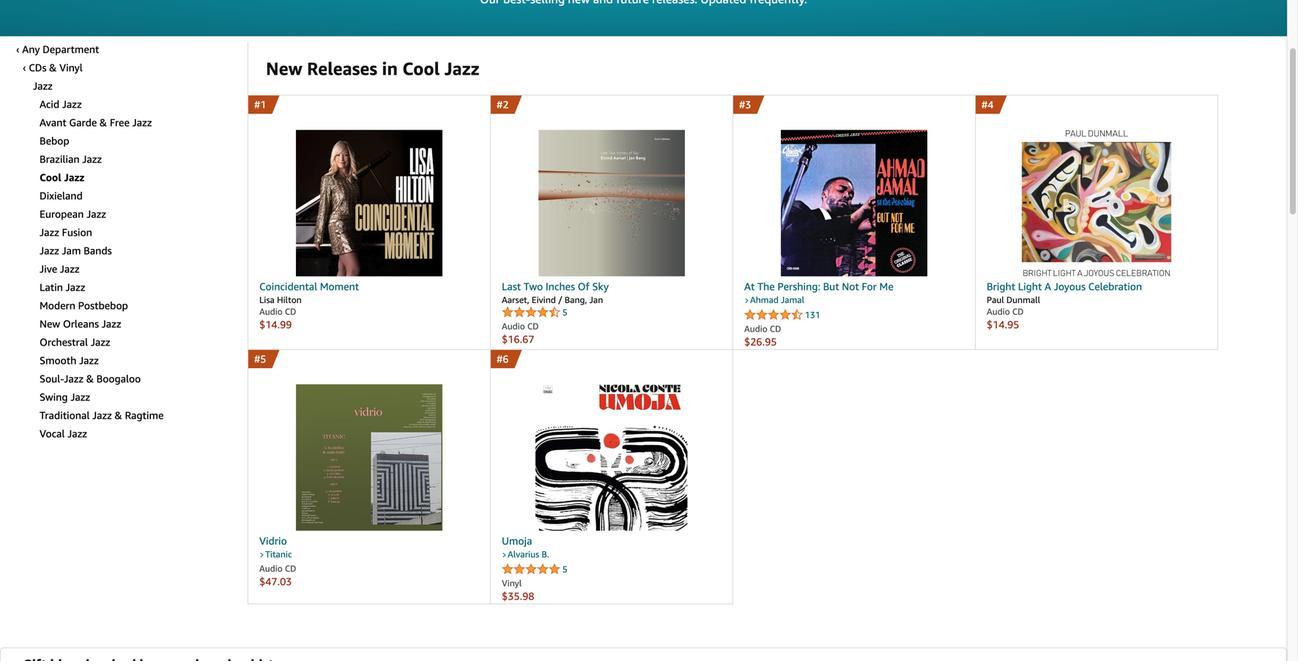 Task type: vqa. For each thing, say whether or not it's contained in the screenshot.
'5'
yes



Task type: describe. For each thing, give the bounding box(es) containing it.
at
[[744, 281, 755, 293]]

& down smooth jazz link
[[86, 373, 94, 385]]

$35.98
[[502, 590, 534, 603]]

jazz jam bands link
[[40, 245, 112, 257]]

audio inside vidrio titanic audio cd $47.03
[[259, 564, 283, 574]]

coincidental moment link
[[259, 279, 479, 294]]

eivind
[[532, 295, 556, 305]]

at the pershing: but not for me image
[[744, 130, 964, 277]]

/
[[558, 295, 562, 305]]

cd inside coincidental moment lisa hilton audio cd $14.99
[[285, 307, 296, 317]]

‹ any department ‹ cds & vinyl jazz acid jazz avant garde & free jazz bebop brazilian jazz cool jazz dixieland european jazz jazz fusion jazz jam bands jive jazz latin jazz modern postbebop new orleans jazz orchestral jazz smooth jazz soul-jazz & boogaloo swing jazz traditional jazz & ragtime vocal jazz
[[16, 43, 164, 440]]

latin
[[40, 281, 63, 293]]

soul-
[[40, 373, 64, 385]]

jazz down traditional
[[67, 428, 87, 440]]

jazz fusion link
[[40, 226, 92, 238]]

bebop link
[[40, 135, 69, 147]]

vidrio
[[259, 535, 287, 547]]

orleans
[[63, 318, 99, 330]]

$14.99
[[259, 319, 292, 331]]

hilton
[[277, 295, 302, 305]]

brazilian
[[40, 153, 80, 165]]

$47.03
[[259, 576, 292, 588]]

umoja alvarius b.
[[502, 535, 549, 560]]

& left free
[[100, 116, 107, 129]]

alvarius b. link
[[502, 549, 549, 560]]

joyous
[[1054, 281, 1086, 293]]

$35.98 link
[[502, 589, 722, 604]]

new releases in cool jazz
[[266, 58, 479, 79]]

jazz up jive
[[40, 245, 59, 257]]

1 horizontal spatial new
[[266, 58, 302, 79]]

me
[[879, 281, 894, 293]]

new inside ‹ any department ‹ cds & vinyl jazz acid jazz avant garde & free jazz bebop brazilian jazz cool jazz dixieland european jazz jazz fusion jazz jam bands jive jazz latin jazz modern postbebop new orleans jazz orchestral jazz smooth jazz soul-jazz & boogaloo swing jazz traditional jazz & ragtime vocal jazz
[[40, 318, 60, 330]]

cds & vinyl link
[[29, 62, 83, 74]]

$14.95 link
[[987, 318, 1207, 332]]

department
[[43, 43, 99, 55]]

umoja image
[[502, 385, 722, 531]]

& right the cds
[[49, 62, 57, 74]]

#6
[[497, 353, 509, 365]]

dixieland
[[40, 190, 83, 202]]

moment
[[320, 281, 359, 293]]

soul-jazz & boogaloo link
[[40, 373, 141, 385]]

vidrio link
[[259, 534, 479, 549]]

tree containing ‹
[[16, 42, 248, 441]]

any department link
[[22, 43, 99, 55]]

modern
[[40, 300, 75, 312]]

jazz down brazilian jazz link
[[64, 171, 84, 184]]

last
[[502, 281, 521, 293]]

jazz up 'soul-jazz & boogaloo' link at the left
[[79, 355, 99, 367]]

5 for b.
[[562, 564, 568, 575]]

smooth
[[40, 355, 76, 367]]

vocal jazz link
[[40, 428, 87, 440]]

at the pershing: but not for me ahmad jamal
[[744, 281, 894, 305]]

audio inside coincidental moment lisa hilton audio cd $14.99
[[259, 307, 283, 317]]

last two inches of sky image
[[502, 130, 722, 277]]

vinyl inside vinyl $35.98
[[502, 578, 522, 589]]

in
[[382, 58, 398, 79]]

vinyl inside ‹ any department ‹ cds & vinyl jazz acid jazz avant garde & free jazz bebop brazilian jazz cool jazz dixieland european jazz jazz fusion jazz jam bands jive jazz latin jazz modern postbebop new orleans jazz orchestral jazz smooth jazz soul-jazz & boogaloo swing jazz traditional jazz & ragtime vocal jazz
[[59, 62, 83, 74]]

0 vertical spatial cool
[[402, 58, 440, 79]]

traditional
[[40, 409, 90, 422]]

light
[[1018, 281, 1042, 293]]

last two inches of sky aarset, eivind / bang, jan
[[502, 281, 609, 305]]

audio cd $16.67
[[502, 321, 539, 345]]

coincidental
[[259, 281, 317, 293]]

european jazz link
[[40, 208, 106, 220]]

bright
[[987, 281, 1015, 293]]

umoja
[[502, 535, 532, 547]]

5 link for $35.98
[[502, 563, 568, 577]]

#1
[[254, 99, 266, 111]]

the
[[757, 281, 775, 293]]

group inside tree
[[40, 93, 248, 441]]

bright light a joyous celebration paul dunmall audio cd $14.95
[[987, 281, 1142, 331]]

dixieland link
[[40, 190, 83, 202]]

1 horizontal spatial ‹
[[23, 62, 26, 74]]

lisa
[[259, 295, 275, 305]]

ragtime
[[125, 409, 164, 422]]

$14.99 link
[[259, 318, 479, 332]]

jazz right free
[[132, 116, 152, 129]]

inches
[[546, 281, 575, 293]]

tree item for jazz
[[16, 42, 244, 57]]

swing
[[40, 391, 68, 403]]

$26.95 link
[[744, 335, 964, 349]]

for
[[862, 281, 877, 293]]

european
[[40, 208, 84, 220]]

5 for inches
[[562, 307, 568, 318]]

bang,
[[565, 295, 587, 305]]

jazz up garde
[[62, 98, 82, 110]]



Task type: locate. For each thing, give the bounding box(es) containing it.
5 link down eivind at the left of page
[[502, 306, 568, 320]]

jazz right brazilian
[[82, 153, 102, 165]]

1 horizontal spatial cool
[[402, 58, 440, 79]]

tree item for acid jazz
[[23, 57, 244, 75]]

2 5 link from the top
[[502, 563, 568, 577]]

cd up $16.67
[[527, 321, 539, 331]]

cool
[[402, 58, 440, 79], [40, 171, 61, 184]]

audio cd $26.95
[[744, 324, 781, 348]]

audio up the $47.03
[[259, 564, 283, 574]]

acid
[[40, 98, 59, 110]]

jazz down postbebop on the top of page
[[102, 318, 121, 330]]

‹ left the cds
[[23, 62, 26, 74]]

jive
[[40, 263, 57, 275]]

cds
[[29, 62, 47, 74]]

audio
[[259, 307, 283, 317], [987, 307, 1010, 317], [502, 321, 525, 331], [744, 324, 767, 334], [259, 564, 283, 574]]

releases
[[307, 58, 377, 79]]

5 link for cd
[[502, 306, 568, 320]]

0 horizontal spatial ‹
[[16, 43, 20, 55]]

orchestral
[[40, 336, 88, 348]]

#5
[[254, 353, 266, 365]]

bright light a joyous celebration image
[[987, 130, 1207, 277]]

1 vertical spatial new
[[40, 318, 60, 330]]

tree item
[[16, 42, 244, 57], [23, 57, 244, 75]]

& left ragtime
[[115, 409, 122, 422]]

0 horizontal spatial new
[[40, 318, 60, 330]]

cd down dunmall
[[1012, 307, 1024, 317]]

1 5 link from the top
[[502, 306, 568, 320]]

audio down lisa
[[259, 307, 283, 317]]

jan
[[589, 295, 603, 305]]

celebration
[[1088, 281, 1142, 293]]

0 horizontal spatial vinyl
[[59, 62, 83, 74]]

cool down brazilian
[[40, 171, 61, 184]]

1 vertical spatial cool
[[40, 171, 61, 184]]

group
[[40, 93, 248, 441]]

$26.95
[[744, 336, 777, 348]]

traditional jazz & ragtime link
[[40, 409, 164, 422]]

garde
[[69, 116, 97, 129]]

bebop
[[40, 135, 69, 147]]

but
[[823, 281, 839, 293]]

cd inside vidrio titanic audio cd $47.03
[[285, 564, 296, 574]]

jazz
[[444, 58, 479, 79], [33, 80, 53, 92], [62, 98, 82, 110], [132, 116, 152, 129], [82, 153, 102, 165], [64, 171, 84, 184], [86, 208, 106, 220], [40, 226, 59, 238], [40, 245, 59, 257], [60, 263, 80, 275], [66, 281, 85, 293], [102, 318, 121, 330], [91, 336, 110, 348], [79, 355, 99, 367], [64, 373, 84, 385], [70, 391, 90, 403], [92, 409, 112, 422], [67, 428, 87, 440]]

titanic link
[[259, 549, 292, 560]]

jazz down smooth jazz link
[[64, 373, 84, 385]]

any
[[22, 43, 40, 55]]

2 5 from the top
[[562, 564, 568, 575]]

jazz down the cds
[[33, 80, 53, 92]]

&
[[49, 62, 57, 74], [100, 116, 107, 129], [86, 373, 94, 385], [115, 409, 122, 422]]

new orleans jazz link
[[40, 318, 121, 330]]

last two inches of sky link
[[502, 279, 722, 294]]

1 vertical spatial 5
[[562, 564, 568, 575]]

swing jazz link
[[40, 391, 90, 403]]

0 horizontal spatial cool
[[40, 171, 61, 184]]

tree
[[16, 42, 248, 441]]

modern postbebop link
[[40, 300, 128, 312]]

audio up $26.95
[[744, 324, 767, 334]]

5 link
[[502, 306, 568, 320], [502, 563, 568, 577]]

new down modern
[[40, 318, 60, 330]]

b.
[[542, 549, 549, 560]]

avant garde & free jazz link
[[40, 116, 152, 129]]

cd down hilton
[[285, 307, 296, 317]]

cd down 131 link
[[770, 324, 781, 334]]

jazz right traditional
[[92, 409, 112, 422]]

avant
[[40, 116, 66, 129]]

bands
[[84, 245, 112, 257]]

$16.67 link
[[502, 332, 722, 347]]

coincidental moment lisa hilton audio cd $14.99
[[259, 281, 359, 331]]

cd inside audio cd $16.67
[[527, 321, 539, 331]]

at the pershing: but not for me link
[[744, 279, 964, 294]]

vinyl $35.98
[[502, 578, 534, 603]]

cd
[[285, 307, 296, 317], [1012, 307, 1024, 317], [527, 321, 539, 331], [770, 324, 781, 334], [285, 564, 296, 574]]

0 vertical spatial ‹
[[16, 43, 20, 55]]

sky
[[592, 281, 609, 293]]

audio inside audio cd $16.67
[[502, 321, 525, 331]]

1 vertical spatial ‹
[[23, 62, 26, 74]]

audio up $16.67
[[502, 321, 525, 331]]

boogaloo
[[96, 373, 141, 385]]

smooth jazz link
[[40, 355, 99, 367]]

0 vertical spatial 5 link
[[502, 306, 568, 320]]

#4
[[982, 99, 994, 111]]

of
[[578, 281, 590, 293]]

0 vertical spatial vinyl
[[59, 62, 83, 74]]

umoja link
[[502, 534, 722, 549]]

jazz up modern postbebop 'link'
[[66, 281, 85, 293]]

vocal
[[40, 428, 65, 440]]

jazz down 'soul-jazz & boogaloo' link at the left
[[70, 391, 90, 403]]

5
[[562, 307, 568, 318], [562, 564, 568, 575]]

jive jazz link
[[40, 263, 80, 275]]

ahmad jamal link
[[744, 294, 804, 306]]

ahmad
[[750, 295, 779, 305]]

brazilian jazz link
[[40, 153, 102, 165]]

131
[[805, 310, 820, 320]]

cd inside bright light a joyous celebration paul dunmall audio cd $14.95
[[1012, 307, 1024, 317]]

0 vertical spatial new
[[266, 58, 302, 79]]

vinyl up $35.98
[[502, 578, 522, 589]]

5 link down alvarius b. link
[[502, 563, 568, 577]]

jazz down orleans
[[91, 336, 110, 348]]

jam
[[62, 245, 81, 257]]

two
[[524, 281, 543, 293]]

fusion
[[62, 226, 92, 238]]

1 5 from the top
[[562, 307, 568, 318]]

new up #1
[[266, 58, 302, 79]]

bright light a joyous celebration link
[[987, 279, 1207, 294]]

$14.95
[[987, 319, 1019, 331]]

1 vertical spatial vinyl
[[502, 578, 522, 589]]

vinyl down department
[[59, 62, 83, 74]]

jazz down european
[[40, 226, 59, 238]]

jazz link
[[33, 80, 53, 92]]

jazz down the jam
[[60, 263, 80, 275]]

0 vertical spatial 5
[[562, 307, 568, 318]]

vinyl
[[59, 62, 83, 74], [502, 578, 522, 589]]

alvarius
[[508, 549, 539, 560]]

cd inside the audio cd $26.95
[[770, 324, 781, 334]]

jazz right in
[[444, 58, 479, 79]]

audio inside the audio cd $26.95
[[744, 324, 767, 334]]

#2
[[497, 99, 509, 111]]

latin jazz link
[[40, 281, 85, 293]]

free
[[110, 116, 130, 129]]

paul
[[987, 295, 1004, 305]]

$47.03 link
[[259, 575, 479, 589]]

jazz up fusion
[[86, 208, 106, 220]]

vidrio titanic audio cd $47.03
[[259, 535, 296, 588]]

group containing acid jazz
[[40, 93, 248, 441]]

‹ left "any"
[[16, 43, 20, 55]]

vidrio image
[[259, 385, 479, 531]]

new
[[266, 58, 302, 79], [40, 318, 60, 330]]

audio inside bright light a joyous celebration paul dunmall audio cd $14.95
[[987, 307, 1010, 317]]

1 horizontal spatial vinyl
[[502, 578, 522, 589]]

cd down titanic
[[285, 564, 296, 574]]

cool inside ‹ any department ‹ cds & vinyl jazz acid jazz avant garde & free jazz bebop brazilian jazz cool jazz dixieland european jazz jazz fusion jazz jam bands jive jazz latin jazz modern postbebop new orleans jazz orchestral jazz smooth jazz soul-jazz & boogaloo swing jazz traditional jazz & ragtime vocal jazz
[[40, 171, 61, 184]]

coincidental moment image
[[259, 130, 479, 277]]

aarset,
[[502, 295, 529, 305]]

audio down paul
[[987, 307, 1010, 317]]

titanic
[[265, 549, 292, 560]]

1 vertical spatial 5 link
[[502, 563, 568, 577]]

cool right in
[[402, 58, 440, 79]]



